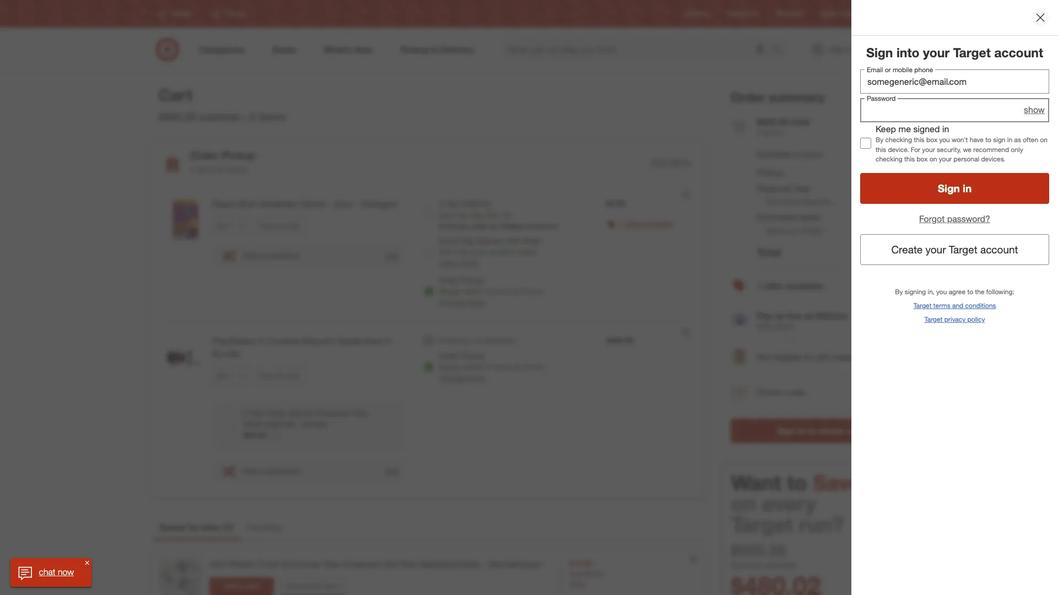 Task type: describe. For each thing, give the bounding box(es) containing it.
change for change store button related to second store pickup option
[[439, 373, 466, 383]]

your right for
[[922, 145, 935, 154]]

save for later button for console
[[256, 367, 305, 385]]

you inside 2-day shipping get it by sat, nov 18 when you order by 12:00pm tomorrow
[[458, 222, 469, 230]]

we
[[963, 145, 972, 154]]

1 vertical spatial by
[[490, 222, 497, 230]]

terms
[[934, 301, 951, 310]]

man
[[366, 336, 384, 347]]

hours for second store pickup option
[[492, 362, 511, 372]]

estimated bag fee
[[766, 197, 832, 206]]

based
[[766, 226, 788, 236]]

pay
[[757, 311, 773, 322]]

0 vertical spatial checking
[[886, 136, 912, 144]]

40ct plastic finial christmas tree ornament set pale teal/gold/slate - wondershop™
[[209, 559, 543, 570]]

redcard
[[776, 10, 803, 18]]

2 inside order pickup 2 items at pinole
[[190, 165, 194, 174]]

to left the
[[968, 288, 974, 296]]

shipt
[[523, 236, 541, 245]]

pinole for second store pickup option
[[522, 362, 543, 372]]

search
[[768, 45, 794, 56]]

order down 'shipping'
[[439, 351, 459, 361]]

your inside button
[[926, 243, 946, 256]]

1 horizontal spatial available
[[644, 219, 674, 228]]

marvel's
[[301, 336, 335, 347]]

kellogg's
[[361, 199, 397, 210]]

save for later button for breakfast
[[256, 217, 305, 235]]

message
[[832, 352, 868, 363]]

estimated for bag
[[766, 197, 801, 206]]

2 down same day delivery with shipt get it as soon as 6pm today learn more
[[486, 287, 490, 296]]

2 vertical spatial 1
[[225, 522, 230, 533]]

sale
[[569, 579, 585, 589]]

items)
[[802, 150, 822, 160]]

you inside keep me signed in by checking this box you won't have to sign in as often on this device. for your security, we recommend only checking this box on your personal devices.
[[940, 136, 950, 144]]

the
[[975, 288, 985, 296]]

not
[[472, 336, 483, 345]]

0 vertical spatial box
[[927, 136, 938, 144]]

pinole for first store pickup option from the top
[[522, 287, 543, 296]]

target circle link
[[820, 9, 857, 19]]

in,
[[928, 288, 935, 296]]

not
[[757, 352, 772, 363]]

target privacy policy
[[925, 315, 985, 324]]

target circle
[[820, 10, 857, 18]]

in right sign
[[1008, 136, 1013, 144]]

password?
[[947, 213, 991, 224]]

total
[[757, 246, 781, 259]]

search button
[[768, 37, 794, 64]]

pickup down more
[[461, 276, 484, 285]]

as down delivery
[[489, 247, 497, 256]]

get inside 2-day shipping get it by sat, nov 18 when you order by 12:00pm tomorrow
[[439, 211, 452, 220]]

day
[[461, 236, 474, 245]]

0 vertical spatial this
[[914, 136, 925, 144]]

account inside button
[[981, 243, 1018, 256]]

$555.03 for $555.03 total 2 items
[[757, 116, 789, 127]]

estimated for taxes
[[757, 212, 797, 223]]

spider-
[[337, 336, 367, 347]]

$505.28 subtotal
[[159, 110, 240, 123]]

none checkbox inside sign into your target account dialog
[[861, 138, 872, 149]]

tomorrow
[[527, 222, 558, 230]]

cart
[[159, 85, 192, 105]]

video
[[267, 408, 286, 418]]

0 vertical spatial account
[[995, 45, 1044, 60]]

order up "$555.03 total 2 items"
[[731, 89, 765, 105]]

taxes
[[800, 212, 821, 223]]

raisin
[[212, 199, 236, 210]]

as up affirm
[[775, 311, 785, 322]]

store for change store button corresponding to first store pickup option from the top
[[468, 298, 486, 307]]

Service plan checkbox
[[223, 420, 234, 431]]

items inside order pickup 2 items at pinole
[[197, 165, 215, 174]]

favorites
[[246, 522, 282, 533]]

$555.03 total 2 items
[[757, 116, 810, 137]]

personal
[[954, 155, 980, 163]]

0 vertical spatial by
[[460, 211, 468, 220]]

following:
[[987, 288, 1015, 296]]

1 vertical spatial checking
[[876, 155, 903, 163]]

free
[[889, 167, 906, 178]]

pale
[[400, 559, 417, 570]]

2 items
[[250, 110, 286, 123]]

it inside same day delivery with shipt get it as soon as 6pm today learn more
[[454, 247, 458, 256]]

2 order pickup ready within 2 hours at pinole change store from the top
[[439, 351, 543, 383]]

40ct plastic finial christmas tree ornament set pale teal/gold/slate - wondershop&#8482; image
[[159, 556, 203, 595]]

finial
[[258, 559, 278, 570]]

subtotal inside $505.28 current subtotal
[[764, 560, 796, 571]]

games
[[288, 408, 313, 418]]

1 add button from the top
[[384, 251, 399, 261]]

often
[[1023, 136, 1039, 144]]

playstation 5 console marvel&#39;s spider-man 2 bundle image
[[162, 335, 206, 379]]

target inside 'want to save 5% on every target run?'
[[732, 512, 794, 538]]

pinole inside order pickup 2 items at pinole
[[226, 165, 248, 174]]

shop
[[286, 582, 301, 590]]

1 offer available inside button
[[757, 281, 824, 292]]

2 add button from the top
[[384, 466, 399, 477]]

94564
[[801, 226, 823, 236]]

$499.99
[[606, 336, 634, 345]]

shipping not available
[[439, 336, 515, 345]]

into
[[897, 45, 920, 60]]

sat,
[[470, 211, 484, 220]]

out
[[847, 426, 860, 437]]

cereal
[[300, 199, 325, 210]]

more
[[461, 258, 478, 267]]

raisin bran breakfast cereal - 24oz - kellogg's image
[[162, 198, 206, 242]]

ready for change store button related to second store pickup option
[[439, 362, 461, 372]]

weekly
[[727, 10, 749, 18]]

1 vertical spatial by
[[895, 288, 903, 296]]

1 offer available inside cart item ready to fulfill group
[[619, 219, 674, 228]]

your right the into
[[923, 45, 950, 60]]

reg
[[569, 570, 581, 578]]

have
[[970, 136, 984, 144]]

none radio inside cart item ready to fulfill group
[[424, 209, 435, 220]]

keep
[[876, 123, 896, 134]]

- right 24oz
[[355, 199, 359, 210]]

eligible
[[774, 352, 802, 363]]

$52/mo.
[[817, 311, 849, 322]]

pay as low as $52/mo. with affirm
[[757, 311, 849, 332]]

2 right $505.28 subtotal
[[250, 110, 255, 123]]

by signing in, you agree to the following:
[[895, 288, 1015, 296]]

at for second store pickup option
[[514, 362, 520, 372]]

on inside the estimated taxes based on 94564
[[791, 226, 799, 236]]

0 horizontal spatial 1 offer available button
[[619, 218, 674, 229]]

pickup down shipping not available
[[461, 351, 484, 361]]

12:00pm
[[499, 222, 525, 230]]

in right signed
[[943, 123, 949, 134]]

won't
[[952, 136, 968, 144]]

target terms and conditions
[[914, 301, 996, 310]]

forgot password? link
[[920, 213, 991, 224]]

to inside 'want to save 5% on every target run?'
[[788, 470, 808, 496]]

1 order pickup ready within 2 hours at pinole change store from the top
[[439, 276, 543, 307]]

sign in button
[[861, 173, 1050, 204]]

signing
[[905, 288, 926, 296]]

summary
[[769, 89, 825, 105]]

for down the breakfast
[[278, 222, 286, 230]]

items inside button
[[324, 582, 340, 590]]

chat
[[39, 567, 56, 578]]

teal/gold/slate
[[420, 559, 480, 570]]

change for change store button corresponding to first store pickup option from the top
[[439, 298, 466, 307]]

your down "security,"
[[939, 155, 952, 163]]

fee
[[819, 197, 832, 206]]

(2
[[793, 150, 799, 160]]

as right low
[[804, 311, 814, 322]]

show
[[1024, 104, 1045, 115]]

within for second store pickup option
[[463, 362, 483, 372]]

change store button for second store pickup option
[[439, 373, 486, 384]]

christmas
[[281, 559, 321, 570]]

$555.03 for $555.03
[[869, 246, 906, 259]]

$10.50
[[569, 559, 593, 568]]

order
[[471, 222, 488, 230]]

not eligible for gift message
[[757, 352, 868, 363]]

order summary
[[731, 89, 825, 105]]

saved
[[159, 522, 185, 533]]

sign for sign in to check out
[[777, 426, 795, 437]]

a for 1st add 'button' from the top
[[259, 251, 263, 260]]

code
[[786, 387, 806, 398]]

sign in to check out
[[777, 426, 860, 437]]

offer inside cart item ready to fulfill group
[[626, 219, 642, 228]]

by inside keep me signed in by checking this box you won't have to sign in as often on this device. for your security, we recommend only checking this box on your personal devices.
[[876, 136, 884, 144]]

2 vertical spatial later
[[201, 522, 220, 533]]

substitute for second add 'button' from the top of the page
[[265, 466, 300, 476]]

ready for change store button corresponding to first store pickup option from the top
[[439, 287, 461, 296]]

2 horizontal spatial available
[[787, 281, 824, 292]]

saved for later ( 1 )
[[159, 522, 233, 533]]

to inside button
[[808, 426, 816, 437]]

cart item ready to fulfill group containing playstation 5 console marvel's spider-man 2 bundle
[[153, 322, 704, 497]]

2 store pickup radio from the top
[[424, 362, 435, 373]]

add to cart button
[[209, 578, 274, 595]]



Task type: vqa. For each thing, say whether or not it's contained in the screenshot.
holiday.
no



Task type: locate. For each thing, give the bounding box(es) containing it.
2 save for later from the top
[[261, 371, 300, 380]]

✕ button
[[83, 558, 92, 567]]

1 vertical spatial order pickup ready within 2 hours at pinole change store
[[439, 351, 543, 383]]

estimated
[[766, 197, 801, 206], [757, 212, 797, 223]]

promo
[[757, 387, 783, 398]]

sign inside button
[[777, 426, 795, 437]]

2 change from the top
[[439, 373, 466, 383]]

add a substitute down $69.00
[[243, 466, 300, 476]]

by left signing
[[895, 288, 903, 296]]

1 a from the top
[[259, 251, 263, 260]]

$505.28 for $505.28
[[875, 149, 906, 160]]

1 vertical spatial store pickup radio
[[424, 362, 435, 373]]

1 vertical spatial at
[[514, 287, 520, 296]]

1 store pickup radio from the top
[[424, 286, 435, 297]]

change store button for first store pickup option from the top
[[439, 297, 486, 308]]

1 horizontal spatial 1 offer available button
[[731, 269, 906, 304]]

you up "security,"
[[940, 136, 950, 144]]

save for later button down console
[[256, 367, 305, 385]]

1 vertical spatial box
[[917, 155, 928, 163]]

5
[[259, 336, 264, 347]]

later for breakfast
[[287, 222, 300, 230]]

order down $505.28 subtotal
[[190, 149, 219, 162]]

save for later button down the breakfast
[[256, 217, 305, 235]]

0 vertical spatial change store button
[[439, 297, 486, 308]]

this down for
[[905, 155, 915, 163]]

0 vertical spatial get
[[439, 211, 452, 220]]

1 vertical spatial 1
[[757, 281, 762, 292]]

box down for
[[917, 155, 928, 163]]

at for first store pickup option from the top
[[514, 287, 520, 296]]

1 substitute from the top
[[265, 251, 300, 260]]

within for first store pickup option from the top
[[463, 287, 483, 296]]

order
[[731, 89, 765, 105], [190, 149, 219, 162], [439, 276, 459, 285], [439, 351, 459, 361]]

a for second add 'button' from the top of the page
[[259, 466, 263, 476]]

0 vertical spatial cart item ready to fulfill group
[[153, 185, 704, 321]]

0 vertical spatial later
[[287, 222, 300, 230]]

1 ready from the top
[[439, 287, 461, 296]]

change
[[439, 298, 466, 307], [439, 373, 466, 383]]

to right want
[[788, 470, 808, 496]]

for
[[911, 145, 921, 154]]

1 offer available button down "$5.29"
[[619, 218, 674, 229]]

$555.03 down order summary
[[757, 116, 789, 127]]

0 horizontal spatial sign
[[777, 426, 795, 437]]

policy
[[968, 315, 985, 324]]

by down keep
[[876, 136, 884, 144]]

$1.00 button
[[885, 181, 906, 196]]

pickup up 'regional'
[[757, 167, 784, 178]]

weekly ad
[[727, 10, 759, 18]]

add
[[243, 251, 257, 260], [385, 251, 399, 261], [243, 466, 257, 476], [385, 467, 399, 476], [224, 582, 237, 590]]

$69.00
[[243, 430, 266, 440]]

by
[[460, 211, 468, 220], [490, 222, 497, 230]]

0 vertical spatial 1
[[619, 219, 624, 228]]

1 vertical spatial change store button
[[439, 373, 486, 384]]

none password field inside sign into your target account dialog
[[861, 98, 1050, 122]]

breakfast
[[260, 199, 297, 210]]

1 offer available button
[[619, 218, 674, 229], [731, 269, 906, 304]]

0 vertical spatial by
[[876, 136, 884, 144]]

create your target account button
[[861, 234, 1050, 265]]

sign left the into
[[867, 45, 893, 60]]

promo code
[[757, 387, 806, 398]]

1 horizontal spatial $555.03
[[869, 246, 906, 259]]

ready down 'shipping'
[[439, 362, 461, 372]]

2 vertical spatial available
[[485, 336, 515, 345]]

box down signed
[[927, 136, 938, 144]]

save for later down console
[[261, 371, 300, 380]]

1 add a substitute from the top
[[243, 251, 300, 260]]

within down shipping not available
[[463, 362, 483, 372]]

1 vertical spatial offer
[[765, 281, 784, 292]]

change store button down 'shipping'
[[439, 373, 486, 384]]

hours for first store pickup option from the top
[[492, 287, 511, 296]]

1 horizontal spatial 1
[[619, 219, 624, 228]]

you right in,
[[937, 288, 947, 296]]

current
[[732, 560, 762, 571]]

1 horizontal spatial by
[[895, 288, 903, 296]]

substitute down the breakfast
[[265, 251, 300, 260]]

as up the only
[[1015, 136, 1021, 144]]

change down 'shipping'
[[439, 373, 466, 383]]

2 store from the top
[[468, 373, 486, 383]]

create
[[892, 243, 923, 256]]

shop similar items
[[286, 582, 340, 590]]

store up shipping not available
[[468, 298, 486, 307]]

None text field
[[861, 69, 1050, 94]]

a down the breakfast
[[259, 251, 263, 260]]

5%
[[867, 470, 899, 496]]

0 vertical spatial offer
[[626, 219, 642, 228]]

as inside keep me signed in by checking this box you won't have to sign in as often on this device. for your security, we recommend only checking this box on your personal devices.
[[1015, 136, 1021, 144]]

it up learn more button
[[454, 247, 458, 256]]

2 up raisin bran breakfast cereal - 24oz - kellogg's image
[[190, 165, 194, 174]]

at inside order pickup 2 items at pinole
[[218, 165, 224, 174]]

sign inside 'button'
[[938, 182, 960, 195]]

1 horizontal spatial subtotal
[[764, 560, 796, 571]]

$10.50 reg $15.00 sale
[[569, 559, 603, 589]]

in left check
[[798, 426, 805, 437]]

1 it from the top
[[454, 211, 458, 220]]

0 vertical spatial substitute
[[265, 251, 300, 260]]

0 vertical spatial hours
[[492, 287, 511, 296]]

cart item ready to fulfill group
[[153, 185, 704, 321], [153, 322, 704, 497]]

you up day
[[458, 222, 469, 230]]

a down $69.00
[[259, 466, 263, 476]]

in down personal
[[963, 182, 972, 195]]

1 vertical spatial substitute
[[265, 466, 300, 476]]

0 horizontal spatial by
[[460, 211, 468, 220]]

2 substitute from the top
[[265, 466, 300, 476]]

2 save for later button from the top
[[256, 367, 305, 385]]

in inside 'button'
[[963, 182, 972, 195]]

target terms and conditions link
[[914, 301, 996, 310]]

every
[[762, 491, 817, 517]]

estimated up based
[[757, 212, 797, 223]]

playstation 5 console marvel's spider-man 2 bundle
[[212, 336, 391, 359]]

2 horizontal spatial 1
[[757, 281, 762, 292]]

save for later down the breakfast
[[261, 222, 300, 230]]

None radio
[[424, 209, 435, 220]]

2 up subtotal
[[757, 128, 762, 137]]

add inside button
[[224, 582, 237, 590]]

forgot
[[920, 213, 945, 224]]

2 ready from the top
[[439, 362, 461, 372]]

2 down shipping not available
[[486, 362, 490, 372]]

2 right the man
[[386, 336, 391, 347]]

0 vertical spatial $555.03
[[757, 116, 789, 127]]

substitute down $69.00
[[265, 466, 300, 476]]

2 get from the top
[[439, 247, 452, 256]]

1 vertical spatial get
[[439, 247, 452, 256]]

save up run?
[[813, 470, 862, 496]]

1 vertical spatial 1 offer available button
[[731, 269, 906, 304]]

for down console
[[278, 371, 286, 380]]

0 vertical spatial add a substitute
[[243, 251, 300, 260]]

change up 'shipping'
[[439, 298, 466, 307]]

1 vertical spatial $555.03
[[869, 246, 906, 259]]

1 vertical spatial ready
[[439, 362, 461, 372]]

1 vertical spatial cart item ready to fulfill group
[[153, 322, 704, 497]]

1 up pay
[[757, 281, 762, 292]]

$505.28 for $505.28 current subtotal
[[732, 541, 786, 560]]

get up when
[[439, 211, 452, 220]]

1 vertical spatial later
[[287, 371, 300, 380]]

0 vertical spatial available
[[644, 219, 674, 228]]

0 vertical spatial you
[[940, 136, 950, 144]]

1 vertical spatial $505.28
[[875, 149, 906, 160]]

learn
[[439, 258, 458, 267]]

same day delivery with shipt get it as soon as 6pm today learn more
[[439, 236, 541, 267]]

set
[[384, 559, 398, 570]]

chat now dialog
[[11, 558, 92, 587]]

1 vertical spatial change
[[439, 373, 466, 383]]

1 store from the top
[[468, 298, 486, 307]]

cart
[[247, 582, 259, 590]]

regional fees
[[757, 183, 811, 194]]

2 inside the playstation 5 console marvel's spider-man 2 bundle
[[386, 336, 391, 347]]

cart item ready to fulfill group containing raisin bran breakfast cereal - 24oz - kellogg's
[[153, 185, 704, 321]]

for right saved
[[187, 522, 199, 533]]

2 hours from the top
[[492, 362, 511, 372]]

for left "gift"
[[804, 352, 815, 363]]

1 change store button from the top
[[439, 297, 486, 308]]

sign for sign in
[[938, 182, 960, 195]]

target
[[820, 10, 838, 18], [953, 45, 991, 60], [949, 243, 978, 256], [914, 301, 932, 310], [925, 315, 943, 324], [732, 512, 794, 538]]

2 vertical spatial save
[[813, 470, 862, 496]]

1 vertical spatial this
[[876, 145, 886, 154]]

0 vertical spatial store
[[468, 298, 486, 307]]

0 vertical spatial a
[[259, 251, 263, 260]]

change store button up 'shipping'
[[439, 297, 486, 308]]

registry
[[685, 10, 710, 18]]

1 save for later button from the top
[[256, 217, 305, 235]]

sign up forgot password? link
[[938, 182, 960, 195]]

2 a from the top
[[259, 466, 263, 476]]

store for change store button related to second store pickup option
[[468, 373, 486, 383]]

hours down 6pm
[[492, 287, 511, 296]]

sign for sign into your target account
[[867, 45, 893, 60]]

2 it from the top
[[454, 247, 458, 256]]

on left every
[[732, 491, 757, 517]]

1 horizontal spatial offer
[[765, 281, 784, 292]]

subtotal right current
[[764, 560, 796, 571]]

order inside order pickup 2 items at pinole
[[190, 149, 219, 162]]

hours down shipping not available
[[492, 362, 511, 372]]

recommend
[[974, 145, 1009, 154]]

sign
[[993, 136, 1006, 144]]

2 change store button from the top
[[439, 373, 486, 384]]

run?
[[799, 512, 844, 538]]

later down raisin bran breakfast cereal - 24oz - kellogg's
[[287, 222, 300, 230]]

- left 'wondershop™'
[[482, 559, 486, 570]]

1 vertical spatial pinole
[[522, 287, 543, 296]]

affirm image
[[731, 313, 749, 330]]

1 vertical spatial save for later button
[[256, 367, 305, 385]]

$555.03
[[757, 116, 789, 127], [869, 246, 906, 259]]

tree
[[323, 559, 340, 570]]

0 vertical spatial pinole
[[226, 165, 248, 174]]

0 vertical spatial it
[[454, 211, 458, 220]]

on down "security,"
[[930, 155, 937, 163]]

0 horizontal spatial 1
[[225, 522, 230, 533]]

0 vertical spatial within
[[463, 287, 483, 296]]

2 vertical spatial sign
[[777, 426, 795, 437]]

1 horizontal spatial 1 offer available
[[757, 281, 824, 292]]

What can we help you find? suggestions appear below search field
[[501, 37, 776, 62]]

keep me signed in by checking this box you won't have to sign in as often on this device. for your security, we recommend only checking this box on your personal devices.
[[876, 123, 1048, 163]]

store
[[468, 298, 486, 307], [468, 373, 486, 383]]

this up for
[[914, 136, 925, 144]]

on right 'often' at the top of the page
[[1040, 136, 1048, 144]]

0 horizontal spatial offer
[[626, 219, 642, 228]]

in inside button
[[798, 426, 805, 437]]

by down nov
[[490, 222, 497, 230]]

$1.00
[[885, 183, 906, 194]]

- down the games
[[296, 419, 300, 429]]

0 vertical spatial store pickup radio
[[424, 286, 435, 297]]

✕
[[85, 560, 90, 566]]

0 vertical spatial 1 offer available
[[619, 219, 674, 228]]

want
[[732, 470, 782, 496]]

0 horizontal spatial $505.28
[[159, 110, 196, 123]]

2 within from the top
[[463, 362, 483, 372]]

this
[[914, 136, 925, 144], [876, 145, 886, 154], [905, 155, 915, 163]]

2 vertical spatial at
[[514, 362, 520, 372]]

it
[[454, 211, 458, 220], [454, 247, 458, 256]]

year
[[250, 408, 264, 418]]

sign down promo code
[[777, 426, 795, 437]]

1 vertical spatial store
[[468, 373, 486, 383]]

add a substitute down the breakfast
[[243, 251, 300, 260]]

$555.03 inside "$555.03 total 2 items"
[[757, 116, 789, 127]]

wondershop™
[[488, 559, 543, 570]]

1 vertical spatial hours
[[492, 362, 511, 372]]

40ct plastic finial christmas tree ornament set pale teal/gold/slate - wondershop™ list item
[[152, 550, 705, 595]]

None radio
[[424, 248, 435, 259], [424, 335, 435, 346], [424, 248, 435, 259], [424, 335, 435, 346]]

$15.00
[[583, 570, 603, 578]]

1 within from the top
[[463, 287, 483, 296]]

1 vertical spatial within
[[463, 362, 483, 372]]

order pickup ready within 2 hours at pinole change store down not
[[439, 351, 543, 383]]

2 vertical spatial pinole
[[522, 362, 543, 372]]

0 horizontal spatial by
[[876, 136, 884, 144]]

box
[[927, 136, 938, 144], [917, 155, 928, 163]]

0 vertical spatial $505.28
[[159, 110, 196, 123]]

$555.03 up signing
[[869, 246, 906, 259]]

2 horizontal spatial $505.28
[[875, 149, 906, 160]]

)
[[230, 522, 233, 533]]

by left "sat,"
[[460, 211, 468, 220]]

2 add a substitute from the top
[[243, 466, 300, 476]]

0 vertical spatial change
[[439, 298, 466, 307]]

1 cart item ready to fulfill group from the top
[[153, 185, 704, 321]]

within down more
[[463, 287, 483, 296]]

sign into your target account dialog
[[852, 0, 1058, 595]]

2 vertical spatial $505.28
[[732, 541, 786, 560]]

available
[[644, 219, 674, 228], [787, 281, 824, 292], [485, 336, 515, 345]]

account
[[995, 45, 1044, 60], [981, 243, 1018, 256]]

0 vertical spatial add button
[[384, 251, 399, 261]]

checking down "device." at the right of the page
[[876, 155, 903, 163]]

order down learn at the left top
[[439, 276, 459, 285]]

substitute for 1st add 'button' from the top
[[265, 251, 300, 260]]

get inside same day delivery with shipt get it as soon as 6pm today learn more
[[439, 247, 452, 256]]

at down 6pm
[[514, 287, 520, 296]]

1 vertical spatial it
[[454, 247, 458, 256]]

2 inside 2 year video games protection plan ($450-$499.99) - allstate
[[243, 408, 247, 418]]

save for breakfast
[[261, 222, 276, 230]]

it inside 2-day shipping get it by sat, nov 18 when you order by 12:00pm tomorrow
[[454, 211, 458, 220]]

pinole
[[226, 165, 248, 174], [522, 287, 543, 296], [522, 362, 543, 372]]

0 vertical spatial 1 offer available button
[[619, 218, 674, 229]]

1 hours from the top
[[492, 287, 511, 296]]

add a substitute for second add 'button' from the top of the page
[[243, 466, 300, 476]]

it down "day"
[[454, 211, 458, 220]]

1 offer available button up $52/mo.
[[731, 269, 906, 304]]

to inside button
[[238, 582, 245, 590]]

items inside "$555.03 total 2 items"
[[764, 128, 783, 137]]

show button
[[1024, 104, 1045, 116]]

0 vertical spatial estimated
[[766, 197, 801, 206]]

2 horizontal spatial sign
[[938, 182, 960, 195]]

device.
[[888, 145, 909, 154]]

on inside 'want to save 5% on every target run?'
[[732, 491, 757, 517]]

ad
[[750, 10, 759, 18]]

in
[[943, 123, 949, 134], [1008, 136, 1013, 144], [963, 182, 972, 195], [798, 426, 805, 437]]

create your target account
[[892, 243, 1018, 256]]

devices.
[[981, 155, 1006, 163]]

save down 5
[[261, 371, 276, 380]]

None password field
[[861, 98, 1050, 122]]

checking up "device." at the right of the page
[[886, 136, 912, 144]]

to up 'recommend'
[[986, 136, 992, 144]]

1 vertical spatial you
[[458, 222, 469, 230]]

1 down "$5.29"
[[619, 219, 624, 228]]

1 save for later from the top
[[261, 222, 300, 230]]

2
[[250, 110, 255, 123], [757, 128, 762, 137], [190, 165, 194, 174], [486, 287, 490, 296], [386, 336, 391, 347], [486, 362, 490, 372], [243, 408, 247, 418]]

None checkbox
[[861, 138, 872, 149]]

to
[[986, 136, 992, 144], [968, 288, 974, 296], [808, 426, 816, 437], [788, 470, 808, 496], [238, 582, 245, 590]]

1 horizontal spatial sign
[[867, 45, 893, 60]]

chat now button
[[11, 558, 92, 587]]

subtotal (2 items)
[[757, 149, 822, 160]]

1 vertical spatial subtotal
[[764, 560, 796, 571]]

get up learn at the left top
[[439, 247, 452, 256]]

save for later for breakfast
[[261, 222, 300, 230]]

at up raisin
[[218, 165, 224, 174]]

1 get from the top
[[439, 211, 452, 220]]

registry link
[[685, 9, 710, 19]]

as down day
[[460, 247, 468, 256]]

store down shipping not available
[[468, 373, 486, 383]]

sign in to check out button
[[731, 419, 906, 443]]

40ct
[[209, 559, 227, 570]]

pickup inside order pickup 2 items at pinole
[[222, 149, 256, 162]]

- inside 2 year video games protection plan ($450-$499.99) - allstate
[[296, 419, 300, 429]]

2 vertical spatial this
[[905, 155, 915, 163]]

none text field inside sign into your target account dialog
[[861, 69, 1050, 94]]

save for later for console
[[261, 371, 300, 380]]

2 cart item ready to fulfill group from the top
[[153, 322, 704, 497]]

2 vertical spatial you
[[937, 288, 947, 296]]

later
[[287, 222, 300, 230], [287, 371, 300, 380], [201, 522, 220, 533]]

save down the breakfast
[[261, 222, 276, 230]]

target inside button
[[949, 243, 978, 256]]

$505.28
[[159, 110, 196, 123], [875, 149, 906, 160], [732, 541, 786, 560]]

target privacy policy link
[[925, 315, 985, 324]]

1 offer available down "$5.29"
[[619, 219, 674, 228]]

save inside 'want to save 5% on every target run?'
[[813, 470, 862, 496]]

save for console
[[261, 371, 276, 380]]

protection
[[315, 408, 351, 418]]

nov
[[486, 211, 500, 220]]

ornament
[[342, 559, 382, 570]]

security,
[[937, 145, 961, 154]]

bran
[[239, 199, 257, 210]]

2 inside "$555.03 total 2 items"
[[757, 128, 762, 137]]

$505.28 inside $505.28 current subtotal
[[732, 541, 786, 560]]

Store pickup radio
[[424, 286, 435, 297], [424, 362, 435, 373]]

0 vertical spatial save for later button
[[256, 217, 305, 235]]

to left check
[[808, 426, 816, 437]]

1 horizontal spatial $505.28
[[732, 541, 786, 560]]

later down the playstation 5 console marvel's spider-man 2 bundle
[[287, 371, 300, 380]]

estimated taxes based on 94564
[[757, 212, 823, 236]]

affirm image
[[732, 314, 747, 325]]

1 vertical spatial save for later
[[261, 371, 300, 380]]

0 horizontal spatial $555.03
[[757, 116, 789, 127]]

- left 24oz
[[328, 199, 331, 210]]

0 horizontal spatial available
[[485, 336, 515, 345]]

later for console
[[287, 371, 300, 380]]

0 vertical spatial sign
[[867, 45, 893, 60]]

$505.28 for $505.28 subtotal
[[159, 110, 196, 123]]

- inside list item
[[482, 559, 486, 570]]

subtotal
[[757, 149, 791, 160]]

1 vertical spatial a
[[259, 466, 263, 476]]

weekly ad link
[[727, 9, 759, 19]]

1 vertical spatial 1 offer available
[[757, 281, 824, 292]]

0 vertical spatial save
[[261, 222, 276, 230]]

conditions
[[966, 301, 996, 310]]

1 vertical spatial save
[[261, 371, 276, 380]]

estimated inside the estimated taxes based on 94564
[[757, 212, 797, 223]]

at down shipping not available
[[514, 362, 520, 372]]

today
[[517, 247, 536, 256]]

this left "device." at the right of the page
[[876, 145, 886, 154]]

to inside keep me signed in by checking this box you won't have to sign in as often on this device. for your security, we recommend only checking this box on your personal devices.
[[986, 136, 992, 144]]

order pickup ready within 2 hours at pinole change store down more
[[439, 276, 543, 307]]

1 vertical spatial sign
[[938, 182, 960, 195]]

1 vertical spatial account
[[981, 243, 1018, 256]]

add a substitute for 1st add 'button' from the top
[[243, 251, 300, 260]]

your right create
[[926, 243, 946, 256]]

1 change from the top
[[439, 298, 466, 307]]

0 vertical spatial subtotal
[[199, 110, 240, 123]]



